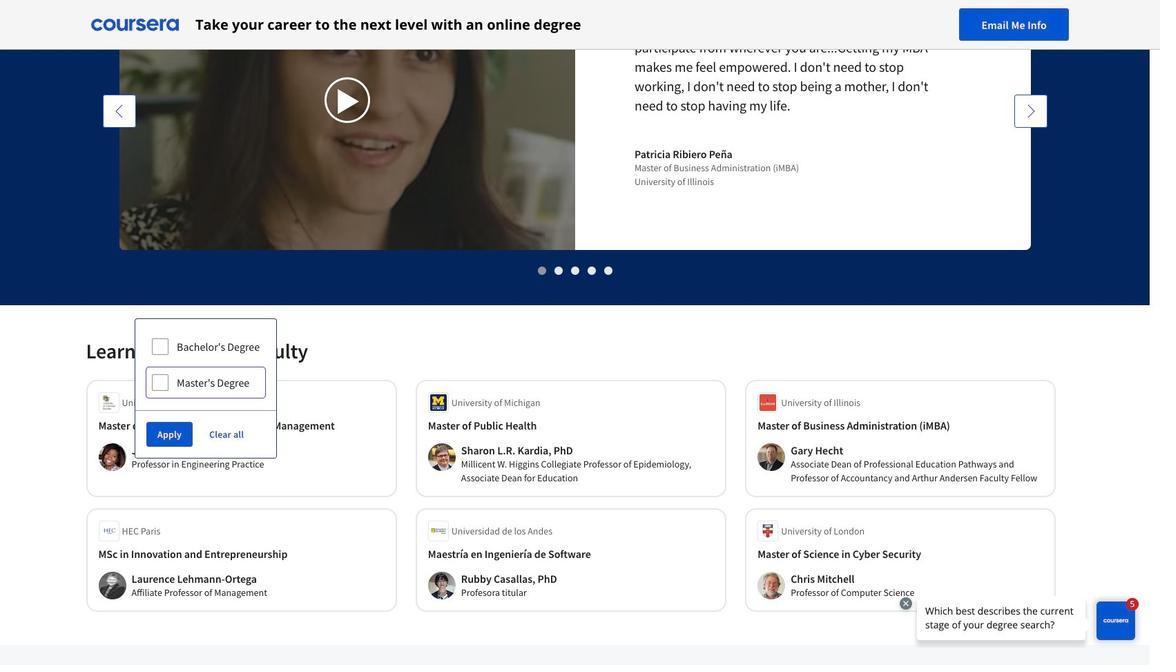 Task type: vqa. For each thing, say whether or not it's contained in the screenshot.
Previous icon
yes



Task type: describe. For each thing, give the bounding box(es) containing it.
previous image
[[112, 104, 126, 118]]

previous testimonial element
[[103, 95, 136, 483]]

coursera image
[[91, 13, 179, 36]]

options list list box
[[135, 319, 276, 410]]



Task type: locate. For each thing, give the bounding box(es) containing it.
slides element
[[86, 263, 1064, 278]]

next image
[[1024, 104, 1038, 118]]

actions toolbar
[[135, 410, 276, 458]]

next testimonial element
[[1014, 95, 1048, 483]]



